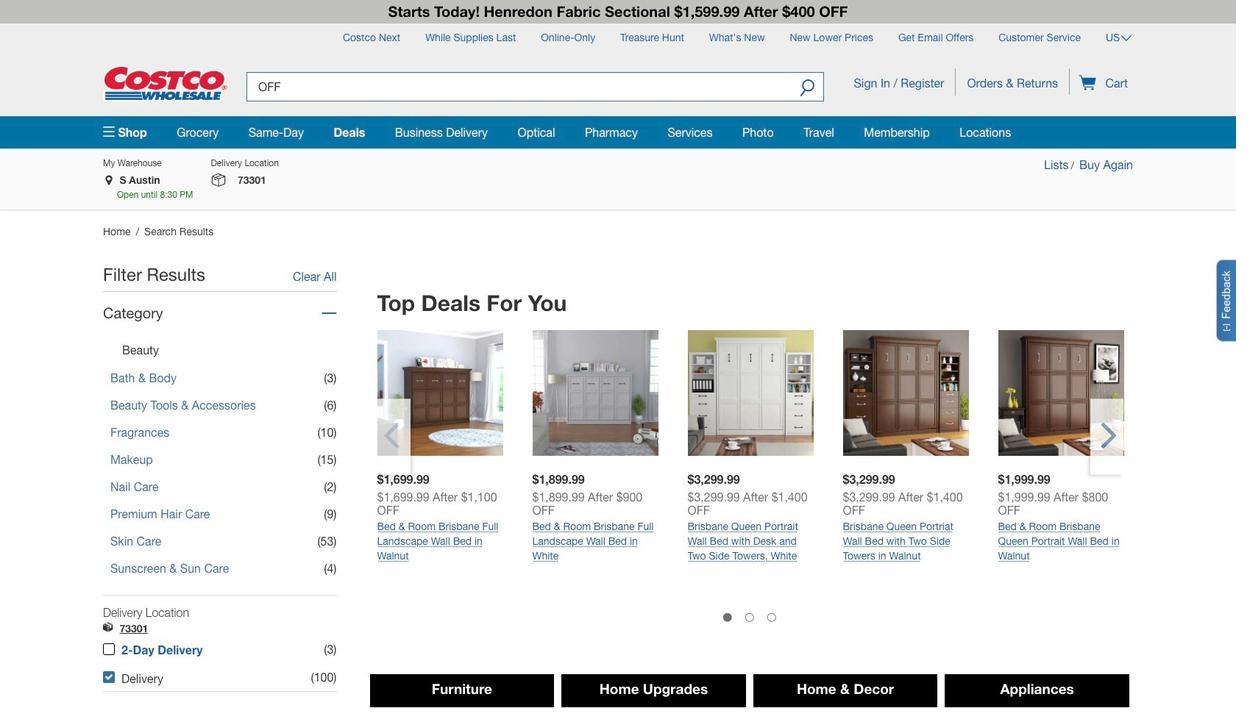Task type: vqa. For each thing, say whether or not it's contained in the screenshot.
Feedback
no



Task type: describe. For each thing, give the bounding box(es) containing it.
bed & room brisbane full landscape wall bed in walnut image
[[377, 331, 503, 457]]

search image
[[800, 78, 815, 99]]

bed & room brisbane full landscape wall bed in white image
[[533, 331, 659, 457]]

main element
[[103, 116, 1134, 149]]

brisbane queen portriat wall bed with two side towers in walnut image
[[843, 331, 969, 457]]

brisbane queen portrait wall bed with desk and two side towers, white image
[[688, 331, 814, 457]]

costco us homepage image
[[103, 65, 228, 101]]



Task type: locate. For each thing, give the bounding box(es) containing it.
costco delivery location image
[[103, 623, 113, 636]]

bed & room brisbane queen portrait wall bed in walnut image
[[999, 331, 1125, 457]]

Search text field
[[247, 72, 792, 101], [247, 72, 792, 101]]



